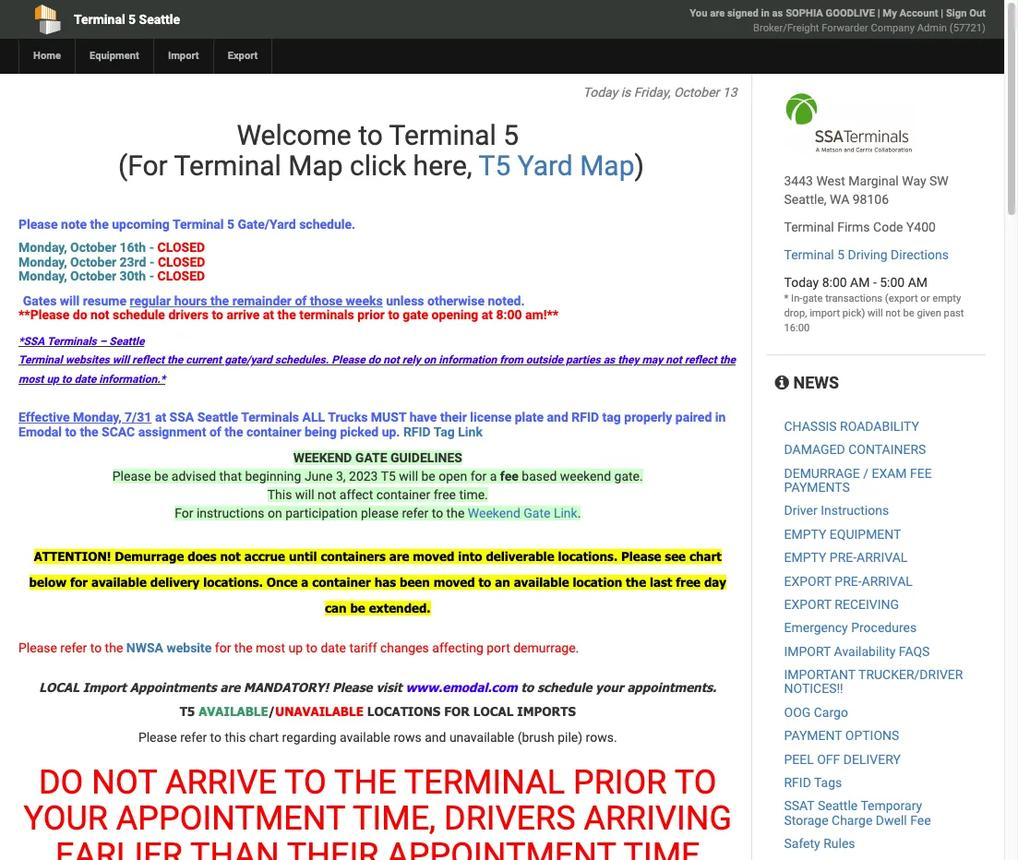 Task type: vqa. For each thing, say whether or not it's contained in the screenshot.
leftmost "gate"
yes



Task type: locate. For each thing, give the bounding box(es) containing it.
please down below
[[18, 641, 57, 656]]

1 horizontal spatial today
[[784, 275, 819, 290]]

be down guidelines
[[421, 469, 435, 484]]

not
[[90, 307, 109, 322], [886, 307, 901, 319], [383, 354, 400, 367], [666, 354, 682, 367], [318, 487, 336, 502], [220, 549, 241, 564]]

1 vertical spatial link
[[554, 506, 578, 521]]

to up imports in the bottom of the page
[[521, 680, 534, 695]]

0 horizontal spatial schedule
[[113, 307, 165, 322]]

schedules.
[[275, 354, 329, 367]]

empty down empty equipment link
[[784, 550, 826, 565]]

moved
[[413, 549, 454, 564], [434, 575, 475, 590]]

be
[[903, 307, 914, 319], [154, 469, 168, 484], [421, 469, 435, 484], [350, 601, 365, 616]]

1 vertical spatial /
[[268, 704, 275, 719]]

please left note
[[18, 217, 58, 232]]

for inside weekend gate guidelines please be advised that beginning june 3, 2023 t5 will be open for a fee based weekend gate. this will not affect container free time. for instructions on participation please refer to the weekend gate link .
[[470, 469, 487, 484]]

2 horizontal spatial are
[[710, 7, 725, 19]]

attention! demurrage does not accrue until containers are moved into deliverable locations. please see chart below for available delivery locations. once a container has been moved to an available location the last free day can be extended.
[[29, 549, 726, 616]]

5 left gate/yard
[[227, 217, 234, 232]]

1 horizontal spatial available
[[340, 730, 390, 745]]

signed
[[727, 7, 759, 19]]

a inside weekend gate guidelines please be advised that beginning june 3, 2023 t5 will be open for a fee based weekend gate. this will not affect container free time. for instructions on participation please refer to the weekend gate link .
[[490, 469, 497, 484]]

demurrage
[[115, 549, 184, 564]]

1 vertical spatial schedule
[[537, 680, 592, 695]]

are inside the you are signed in as sophia goodlive | my account | sign out broker/freight forwarder company admin (57721)
[[710, 7, 725, 19]]

0 horizontal spatial as
[[603, 354, 615, 367]]

terminal 5 seattle
[[74, 12, 180, 27]]

do left 'rely'
[[368, 354, 381, 367]]

are right you
[[710, 7, 725, 19]]

not inside today                                                                                                                                                                                                                                                                                                                                                                                                                                                                                                                                                                                                                                                                                                           8:00 am - 5:00 am * in-gate transactions (export or empty drop, import pick) will not be given past 16:00
[[886, 307, 901, 319]]

sign out link
[[946, 7, 986, 19]]

rfid inside chassis roadability damaged containers demurrage / exam fee payments driver instructions empty equipment empty pre-arrival export pre-arrival export receiving emergency procedures import availability faqs important trucker/driver notices!! oog cargo payment options peel off delivery rfid tags ssat seattle temporary storage charge dwell fee safety rules
[[784, 775, 811, 790]]

arrival up receiving
[[862, 574, 913, 588]]

for right website
[[215, 641, 231, 656]]

gate/yard
[[238, 217, 296, 232]]

import inside local import appointments are mandatory! please visit www.emodal.com to schedule your appointments. t5 available / unavailable locations for local imports
[[83, 680, 126, 695]]

0 vertical spatial free
[[434, 487, 456, 502]]

on right 'rely'
[[423, 354, 436, 367]]

that
[[219, 469, 242, 484]]

on inside *ssa terminals – seattle terminal websites will reflect the current gate/yard schedules. please do not rely on information from outside parties as they may not reflect the most up to date information.*
[[423, 354, 436, 367]]

today left is
[[583, 85, 618, 100]]

0 vertical spatial in
[[761, 7, 770, 19]]

earlier
[[55, 836, 183, 860]]

1 vertical spatial do
[[368, 354, 381, 367]]

1 vertical spatial free
[[676, 575, 701, 590]]

below
[[29, 575, 66, 590]]

1 horizontal spatial terminals
[[241, 410, 299, 425]]

container inside weekend gate guidelines please be advised that beginning june 3, 2023 t5 will be open for a fee based weekend gate. this will not affect container free time. for instructions on participation please refer to the weekend gate link .
[[376, 487, 430, 502]]

not inside weekend gate guidelines please be advised that beginning june 3, 2023 t5 will be open for a fee based weekend gate. this will not affect container free time. for instructions on participation please refer to the weekend gate link .
[[318, 487, 336, 502]]

terminal 5 seattle link
[[18, 0, 405, 39]]

export up export receiving link
[[784, 574, 832, 588]]

0 horizontal spatial link
[[458, 424, 483, 439]]

weekend gate link link
[[468, 506, 578, 521]]

payment
[[784, 729, 842, 743]]

into
[[458, 549, 482, 564]]

on down this on the left of page
[[268, 506, 282, 521]]

0 horizontal spatial import
[[83, 680, 126, 695]]

to inside weekend gate guidelines please be advised that beginning june 3, 2023 t5 will be open for a fee based weekend gate. this will not affect container free time. for instructions on participation please refer to the weekend gate link .
[[432, 506, 443, 521]]

0 horizontal spatial are
[[220, 680, 240, 695]]

free down open
[[434, 487, 456, 502]]

not up participation
[[318, 487, 336, 502]]

in
[[761, 7, 770, 19], [715, 410, 726, 425]]

from
[[499, 354, 523, 367]]

1 vertical spatial a
[[301, 575, 309, 590]]

news
[[789, 373, 839, 392]]

- right the 30th
[[149, 269, 154, 284]]

to right emodal
[[65, 424, 77, 439]]

or
[[921, 293, 930, 305]]

to down regarding
[[284, 763, 327, 802]]

than
[[190, 836, 279, 860]]

refer for please refer to the nwsa website for the most up to date tariff changes affecting port demurrage.
[[60, 641, 87, 656]]

home
[[33, 50, 61, 62]]

1 horizontal spatial do
[[368, 354, 381, 367]]

1 horizontal spatial on
[[423, 354, 436, 367]]

0 horizontal spatial chart
[[249, 730, 279, 745]]

effective monday, 7/31
[[18, 410, 152, 425]]

their
[[287, 836, 379, 860]]

today for today                                                                                                                                                                                                                                                                                                                                                                                                                                                                                                                                                                                                                                                                                                           8:00 am - 5:00 am * in-gate transactions (export or empty drop, import pick) will not be given past 16:00
[[784, 275, 819, 290]]

1 horizontal spatial as
[[772, 7, 783, 19]]

(export
[[885, 293, 918, 305]]

0 vertical spatial refer
[[402, 506, 429, 521]]

emergency procedures link
[[784, 621, 917, 635]]

*ssa terminals – seattle terminal websites will reflect the current gate/yard schedules. please do not rely on information from outside parties as they may not reflect the most up to date information.*
[[18, 335, 736, 385]]

5 inside please note the upcoming terminal 5 gate/yard schedule. monday, october 16th - closed monday, october 23rd - closed monday, october 30th - closed
[[227, 217, 234, 232]]

as left they
[[603, 354, 615, 367]]

0 horizontal spatial to
[[284, 763, 327, 802]]

0 vertical spatial today
[[583, 85, 618, 100]]

1 vertical spatial for
[[70, 575, 88, 590]]

opening
[[432, 307, 478, 322]]

t5 down appointments
[[180, 704, 195, 719]]

receiving
[[835, 597, 899, 612]]

pre- down empty equipment link
[[830, 550, 857, 565]]

1 vertical spatial most
[[256, 641, 285, 656]]

please down appointments
[[138, 730, 177, 745]]

as
[[772, 7, 783, 19], [603, 354, 615, 367]]

directions
[[891, 247, 949, 262]]

2 | from the left
[[941, 7, 943, 19]]

1 vertical spatial refer
[[60, 641, 87, 656]]

1 vertical spatial chart
[[249, 730, 279, 745]]

seattle inside chassis roadability damaged containers demurrage / exam fee payments driver instructions empty equipment empty pre-arrival export pre-arrival export receiving emergency procedures import availability faqs important trucker/driver notices!! oog cargo payment options peel off delivery rfid tags ssat seattle temporary storage charge dwell fee safety rules
[[818, 799, 858, 814]]

dwell
[[876, 813, 907, 828]]

1 vertical spatial import
[[83, 680, 126, 695]]

will right pick)
[[868, 307, 883, 319]]

1 horizontal spatial gate
[[802, 293, 823, 305]]

1 vertical spatial locations.
[[203, 575, 263, 590]]

refer inside weekend gate guidelines please be advised that beginning june 3, 2023 t5 will be open for a fee based weekend gate. this will not affect container free time. for instructions on participation please refer to the weekend gate link .
[[402, 506, 429, 521]]

1 vertical spatial terminals
[[241, 410, 299, 425]]

1 horizontal spatial schedule
[[537, 680, 592, 695]]

0 vertical spatial for
[[470, 469, 487, 484]]

rfid left the tag
[[572, 410, 599, 425]]

0 vertical spatial arrival
[[857, 550, 908, 565]]

october left 23rd
[[70, 255, 116, 269]]

based
[[522, 469, 557, 484]]

5:00
[[880, 275, 905, 290]]

gate inside today                                                                                                                                                                                                                                                                                                                                                                                                                                                                                                                                                                                                                                                                                                           8:00 am - 5:00 am * in-gate transactions (export or empty drop, import pick) will not be given past 16:00
[[802, 293, 823, 305]]

sophia
[[786, 7, 823, 19]]

0 horizontal spatial for
[[70, 575, 88, 590]]

8:00 inside today                                                                                                                                                                                                                                                                                                                                                                                                                                                                                                                                                                                                                                                                                                           8:00 am - 5:00 am * in-gate transactions (export or empty drop, import pick) will not be given past 16:00
[[822, 275, 847, 290]]

0 vertical spatial chart
[[689, 549, 722, 564]]

locations.
[[558, 549, 618, 564], [203, 575, 263, 590]]

1 horizontal spatial import
[[168, 50, 199, 62]]

date inside *ssa terminals – seattle terminal websites will reflect the current gate/yard schedules. please do not rely on information from outside parties as they may not reflect the most up to date information.*
[[74, 373, 96, 385]]

refer left this
[[180, 730, 207, 745]]

import
[[784, 644, 831, 659]]

scac
[[102, 424, 135, 439]]

and right the "rows"
[[425, 730, 446, 745]]

regarding
[[282, 730, 337, 745]]

8:00 up the transactions
[[822, 275, 847, 290]]

am up the transactions
[[850, 275, 870, 290]]

the left last
[[626, 575, 646, 590]]

export up emergency
[[784, 597, 832, 612]]

a right once
[[301, 575, 309, 590]]

0 horizontal spatial am
[[850, 275, 870, 290]]

will inside today                                                                                                                                                                                                                                                                                                                                                                                                                                                                                                                                                                                                                                                                                                           8:00 am - 5:00 am * in-gate transactions (export or empty drop, import pick) will not be given past 16:00
[[868, 307, 883, 319]]

1 vertical spatial today
[[784, 275, 819, 290]]

weeks
[[346, 293, 383, 308]]

)
[[635, 150, 644, 182]]

to right prior
[[674, 763, 717, 802]]

1 horizontal spatial container
[[312, 575, 371, 590]]

available down local import appointments are mandatory! please visit www.emodal.com to schedule your appointments. t5 available / unavailable locations for local imports
[[340, 730, 390, 745]]

link right tag
[[458, 424, 483, 439]]

1 horizontal spatial reflect
[[685, 354, 717, 367]]

rfid down peel
[[784, 775, 811, 790]]

ssat seattle temporary storage charge dwell fee link
[[784, 799, 931, 828]]

1 horizontal spatial free
[[676, 575, 701, 590]]

1 vertical spatial as
[[603, 354, 615, 367]]

2 horizontal spatial t5
[[479, 150, 511, 182]]

the right website
[[234, 641, 253, 656]]

/ left the exam
[[863, 466, 869, 481]]

1 vertical spatial 8:00
[[496, 307, 522, 322]]

1 vertical spatial of
[[209, 424, 221, 439]]

0 vertical spatial t5
[[479, 150, 511, 182]]

1 horizontal spatial up
[[288, 641, 303, 656]]

most down the *ssa
[[18, 373, 44, 385]]

today inside today                                                                                                                                                                                                                                                                                                                                                                                                                                                                                                                                                                                                                                                                                                           8:00 am - 5:00 am * in-gate transactions (export or empty drop, import pick) will not be given past 16:00
[[784, 275, 819, 290]]

3,
[[336, 469, 346, 484]]

assignment
[[138, 424, 206, 439]]

1 horizontal spatial are
[[389, 549, 409, 564]]

october up resume
[[70, 269, 116, 284]]

2 horizontal spatial at
[[482, 307, 493, 322]]

to down open
[[432, 506, 443, 521]]

0 horizontal spatial a
[[301, 575, 309, 590]]

container inside the attention! demurrage does not accrue until containers are moved into deliverable locations. please see chart below for available delivery locations. once a container has been moved to an available location the last free day can be extended.
[[312, 575, 371, 590]]

at left ssa
[[155, 410, 166, 425]]

|
[[878, 7, 880, 19], [941, 7, 943, 19]]

free inside the attention! demurrage does not accrue until containers are moved into deliverable locations. please see chart below for available delivery locations. once a container has been moved to an available location the last free day can be extended.
[[676, 575, 701, 590]]

0 vertical spatial terminals
[[47, 335, 97, 348]]

available down deliverable
[[514, 575, 569, 590]]

in right signed
[[761, 7, 770, 19]]

0 vertical spatial are
[[710, 7, 725, 19]]

rfid
[[572, 410, 599, 425], [403, 424, 431, 439], [784, 775, 811, 790]]

t5 inside weekend gate guidelines please be advised that beginning june 3, 2023 t5 will be open for a fee based weekend gate. this will not affect container free time. for instructions on participation please refer to the weekend gate link .
[[381, 469, 396, 484]]

to right welcome
[[358, 119, 383, 151]]

locations. down does
[[203, 575, 263, 590]]

at right opening
[[482, 307, 493, 322]]

of inside gates will resume regular hours the remainder of those weeks unless otherwise noted. **please do not schedule drivers to arrive at the terminals prior to gate opening at 8:00 am!**
[[295, 293, 307, 308]]

seattle,
[[784, 192, 827, 207]]

import down 'nwsa'
[[83, 680, 126, 695]]

faqs
[[899, 644, 930, 659]]

0 vertical spatial /
[[863, 466, 869, 481]]

import availability faqs link
[[784, 644, 930, 659]]

refer down below
[[60, 641, 87, 656]]

tag
[[602, 410, 621, 425]]

containers
[[321, 549, 386, 564]]

8:00 left am!**
[[496, 307, 522, 322]]

moved down the into on the left bottom
[[434, 575, 475, 590]]

available down the demurrage
[[91, 575, 147, 590]]

gate
[[524, 506, 551, 521]]

resume
[[83, 293, 126, 308]]

gate inside gates will resume regular hours the remainder of those weeks unless otherwise noted. **please do not schedule drivers to arrive at the terminals prior to gate opening at 8:00 am!**
[[403, 307, 428, 322]]

the left 'nwsa'
[[105, 641, 123, 656]]

1 vertical spatial on
[[268, 506, 282, 521]]

1 horizontal spatial refer
[[180, 730, 207, 745]]

1 horizontal spatial link
[[554, 506, 578, 521]]

- left 5:00
[[873, 275, 877, 290]]

safety
[[784, 836, 820, 851]]

arrival down equipment
[[857, 550, 908, 565]]

0 horizontal spatial up
[[46, 373, 59, 385]]

rfid tag link
[[403, 424, 486, 439]]

today for today is friday, october 13
[[583, 85, 618, 100]]

0 horizontal spatial date
[[74, 373, 96, 385]]

1 vertical spatial up
[[288, 641, 303, 656]]

1 vertical spatial date
[[321, 641, 346, 656]]

to left "an"
[[479, 575, 491, 590]]

to down 'websites'
[[62, 373, 72, 385]]

t5 right 2023
[[381, 469, 396, 484]]

schedule inside local import appointments are mandatory! please visit www.emodal.com to schedule your appointments. t5 available / unavailable locations for local imports
[[537, 680, 592, 695]]

not right does
[[220, 549, 241, 564]]

of
[[295, 293, 307, 308], [209, 424, 221, 439]]

0 horizontal spatial and
[[425, 730, 446, 745]]

to up the mandatory!
[[306, 641, 318, 656]]

schedule up imports in the bottom of the page
[[537, 680, 592, 695]]

the right note
[[90, 217, 109, 232]]

pre-
[[830, 550, 857, 565], [835, 574, 862, 588]]

closed
[[157, 240, 205, 255], [158, 255, 205, 269], [157, 269, 205, 284]]

1 vertical spatial arrival
[[862, 574, 913, 588]]

- right "16th"
[[149, 240, 154, 255]]

- inside today                                                                                                                                                                                                                                                                                                                                                                                                                                                                                                                                                                                                                                                                                                           8:00 am - 5:00 am * in-gate transactions (export or empty drop, import pick) will not be given past 16:00
[[873, 275, 877, 290]]

in inside at ssa seattle terminals all trucks must have their license plate and rfid tag properly paired in emodal to the scac assignment of the container being picked up.
[[715, 410, 726, 425]]

the left current
[[167, 354, 183, 367]]

the inside weekend gate guidelines please be advised that beginning june 3, 2023 t5 will be open for a fee based weekend gate. this will not affect container free time. for instructions on participation please refer to the weekend gate link .
[[446, 506, 465, 521]]

0 horizontal spatial today
[[583, 85, 618, 100]]

0 horizontal spatial t5
[[180, 704, 195, 719]]

0 vertical spatial import
[[168, 50, 199, 62]]

1 horizontal spatial map
[[580, 150, 635, 182]]

t5 left yard
[[479, 150, 511, 182]]

1 horizontal spatial in
[[761, 7, 770, 19]]

5 left driving
[[837, 247, 845, 262]]

0 vertical spatial gate
[[802, 293, 823, 305]]

2 empty from the top
[[784, 550, 826, 565]]

0 vertical spatial 8:00
[[822, 275, 847, 290]]

0 horizontal spatial refer
[[60, 641, 87, 656]]

a left fee at the bottom
[[490, 469, 497, 484]]

1 map from the left
[[288, 150, 343, 182]]

0 vertical spatial on
[[423, 354, 436, 367]]

5
[[128, 12, 136, 27], [503, 119, 519, 151], [227, 217, 234, 232], [837, 247, 845, 262]]

most inside *ssa terminals – seattle terminal websites will reflect the current gate/yard schedules. please do not rely on information from outside parties as they may not reflect the most up to date information.*
[[18, 373, 44, 385]]

reflect up information.*
[[132, 354, 164, 367]]

important
[[784, 667, 856, 682]]

for down attention!
[[70, 575, 88, 590]]

the inside the attention! demurrage does not accrue until containers are moved into deliverable locations. please see chart below for available delivery locations. once a container has been moved to an available location the last free day can be extended.
[[626, 575, 646, 590]]

up up the mandatory!
[[288, 641, 303, 656]]

terminals up 'websites'
[[47, 335, 97, 348]]

5 right here,
[[503, 119, 519, 151]]

welcome to terminal 5 (for terminal map click here, t5 yard map )
[[111, 119, 644, 182]]

1 horizontal spatial t5
[[381, 469, 396, 484]]

to right the prior on the left top
[[388, 307, 400, 322]]

seattle down tags
[[818, 799, 858, 814]]

paired
[[675, 410, 712, 425]]

0 horizontal spatial container
[[246, 424, 301, 439]]

1 vertical spatial t5
[[381, 469, 396, 484]]

0 horizontal spatial do
[[73, 307, 87, 322]]

0 horizontal spatial appointment
[[116, 800, 345, 838]]

most
[[18, 373, 44, 385], [256, 641, 285, 656]]

date left tariff in the bottom of the page
[[321, 641, 346, 656]]

to
[[358, 119, 383, 151], [212, 307, 223, 322], [388, 307, 400, 322], [62, 373, 72, 385], [65, 424, 77, 439], [432, 506, 443, 521], [479, 575, 491, 590], [90, 641, 102, 656], [306, 641, 318, 656], [521, 680, 534, 695], [210, 730, 222, 745]]

2 vertical spatial are
[[220, 680, 240, 695]]

1 vertical spatial are
[[389, 549, 409, 564]]

0 vertical spatial a
[[490, 469, 497, 484]]

please left visit
[[332, 680, 372, 695]]

terminal
[[404, 763, 565, 802]]

on inside weekend gate guidelines please be advised that beginning june 3, 2023 t5 will be open for a fee based weekend gate. this will not affect container free time. for instructions on participation please refer to the weekend gate link .
[[268, 506, 282, 521]]

2 vertical spatial refer
[[180, 730, 207, 745]]

of inside at ssa seattle terminals all trucks must have their license plate and rfid tag properly paired in emodal to the scac assignment of the container being picked up.
[[209, 424, 221, 439]]

arrive
[[226, 307, 260, 322]]

mandatory!
[[244, 680, 329, 695]]

container inside at ssa seattle terminals all trucks must have their license plate and rfid tag properly paired in emodal to the scac assignment of the container being picked up.
[[246, 424, 301, 439]]

a inside the attention! demurrage does not accrue until containers are moved into deliverable locations. please see chart below for available delivery locations. once a container has been moved to an available location the last free day can be extended.
[[301, 575, 309, 590]]

1 vertical spatial local
[[473, 704, 513, 719]]

fee
[[910, 813, 931, 828]]

seattle right ssa
[[197, 410, 238, 425]]

gate.
[[614, 469, 643, 484]]

0 horizontal spatial of
[[209, 424, 221, 439]]

will up information.*
[[112, 354, 129, 367]]

map up schedule.
[[288, 150, 343, 182]]

container up can
[[312, 575, 371, 590]]

those
[[310, 293, 343, 308]]

www.emodal.com link
[[406, 680, 517, 695]]

5 up equipment on the left top of the page
[[128, 12, 136, 27]]

please inside local import appointments are mandatory! please visit www.emodal.com to schedule your appointments. t5 available / unavailable locations for local imports
[[332, 680, 372, 695]]

| left sign
[[941, 7, 943, 19]]

gates will resume regular hours the remainder of those weeks unless otherwise noted. **please do not schedule drivers to arrive at the terminals prior to gate opening at 8:00 am!**
[[18, 293, 559, 322]]

moved up been
[[413, 549, 454, 564]]

please right schedules.
[[332, 354, 365, 367]]

delivery
[[150, 575, 200, 590]]

the left terminals
[[277, 307, 296, 322]]

driving
[[848, 247, 888, 262]]

please inside weekend gate guidelines please be advised that beginning june 3, 2023 t5 will be open for a fee based weekend gate. this will not affect container free time. for instructions on participation please refer to the weekend gate link .
[[112, 469, 151, 484]]

free left day
[[676, 575, 701, 590]]

0 vertical spatial date
[[74, 373, 96, 385]]

today up in-
[[784, 275, 819, 290]]

0 horizontal spatial map
[[288, 150, 343, 182]]

1 horizontal spatial a
[[490, 469, 497, 484]]

0 vertical spatial schedule
[[113, 307, 165, 322]]

/ down the mandatory!
[[268, 704, 275, 719]]

import
[[810, 307, 840, 319]]

2 horizontal spatial refer
[[402, 506, 429, 521]]

up
[[46, 373, 59, 385], [288, 641, 303, 656]]

pre- down "empty pre-arrival" link
[[835, 574, 862, 588]]

import inside 'link'
[[168, 50, 199, 62]]

2 vertical spatial t5
[[180, 704, 195, 719]]

and inside at ssa seattle terminals all trucks must have their license plate and rfid tag properly paired in emodal to the scac assignment of the container being picked up.
[[547, 410, 568, 425]]

2 export from the top
[[784, 597, 832, 612]]

past
[[944, 307, 964, 319]]

please
[[361, 506, 399, 521]]

please inside please note the upcoming terminal 5 gate/yard schedule. monday, october 16th - closed monday, october 23rd - closed monday, october 30th - closed
[[18, 217, 58, 232]]

0 vertical spatial do
[[73, 307, 87, 322]]

to inside local import appointments are mandatory! please visit www.emodal.com to schedule your appointments. t5 available / unavailable locations for local imports
[[521, 680, 534, 695]]

1 vertical spatial export
[[784, 597, 832, 612]]

2 map from the left
[[580, 150, 635, 182]]

outside
[[526, 354, 563, 367]]

date
[[74, 373, 96, 385], [321, 641, 346, 656]]

the down time.
[[446, 506, 465, 521]]

locations. up location at the bottom right
[[558, 549, 618, 564]]

8:00
[[822, 275, 847, 290], [496, 307, 522, 322]]

1 horizontal spatial 8:00
[[822, 275, 847, 290]]

gate left opening
[[403, 307, 428, 322]]

for inside the attention! demurrage does not accrue until containers are moved into deliverable locations. please see chart below for available delivery locations. once a container has been moved to an available location the last free day can be extended.
[[70, 575, 88, 590]]

imports
[[517, 704, 576, 719]]

empty pre-arrival link
[[784, 550, 908, 565]]

accrue
[[244, 549, 285, 564]]

in right 'paired'
[[715, 410, 726, 425]]

1 vertical spatial empty
[[784, 550, 826, 565]]

2 horizontal spatial available
[[514, 575, 569, 590]]

2023
[[349, 469, 378, 484]]



Task type: describe. For each thing, give the bounding box(es) containing it.
free inside weekend gate guidelines please be advised that beginning june 3, 2023 t5 will be open for a fee based weekend gate. this will not affect container free time. for instructions on participation please refer to the weekend gate link .
[[434, 487, 456, 502]]

t5 inside local import appointments are mandatory! please visit www.emodal.com to schedule your appointments. t5 available / unavailable locations for local imports
[[180, 704, 195, 719]]

october down note
[[70, 240, 116, 255]]

(57721)
[[950, 22, 986, 34]]

rules
[[824, 836, 855, 851]]

to left 'nwsa'
[[90, 641, 102, 656]]

not right may
[[666, 354, 682, 367]]

0 horizontal spatial rfid
[[403, 424, 431, 439]]

beginning
[[245, 469, 301, 484]]

t5 inside 'welcome to terminal 5 (for terminal map click here, t5 yard map )'
[[479, 150, 511, 182]]

tag
[[434, 424, 455, 439]]

seattle up import 'link'
[[139, 12, 180, 27]]

1 vertical spatial pre-
[[835, 574, 862, 588]]

to left arrive
[[212, 307, 223, 322]]

participation
[[285, 506, 358, 521]]

friday,
[[634, 85, 671, 100]]

www.emodal.com
[[406, 680, 517, 695]]

be inside the attention! demurrage does not accrue until containers are moved into deliverable locations. please see chart below for available delivery locations. once a container has been moved to an available location the last free day can be extended.
[[350, 601, 365, 616]]

attention!
[[34, 549, 111, 564]]

the
[[334, 763, 397, 802]]

payments
[[784, 480, 850, 495]]

my account link
[[883, 7, 938, 19]]

company
[[871, 22, 915, 34]]

to inside 'welcome to terminal 5 (for terminal map click here, t5 yard map )'
[[358, 119, 383, 151]]

1 am from the left
[[850, 275, 870, 290]]

up inside *ssa terminals – seattle terminal websites will reflect the current gate/yard schedules. please do not rely on information from outside parties as they may not reflect the most up to date information.*
[[46, 373, 59, 385]]

1 export from the top
[[784, 574, 832, 588]]

are inside local import appointments are mandatory! please visit www.emodal.com to schedule your appointments. t5 available / unavailable locations for local imports
[[220, 680, 240, 695]]

drop,
[[784, 307, 807, 319]]

please inside the attention! demurrage does not accrue until containers are moved into deliverable locations. please see chart below for available delivery locations. once a container has been moved to an available location the last free day can be extended.
[[621, 549, 661, 564]]

the left the scac
[[80, 424, 98, 439]]

link inside weekend gate guidelines please be advised that beginning june 3, 2023 t5 will be open for a fee based weekend gate. this will not affect container free time. for instructions on participation please refer to the weekend gate link .
[[554, 506, 578, 521]]

refer for please refer to this chart regarding available rows and unavailable (brush pile) rows.
[[180, 730, 207, 745]]

0 vertical spatial moved
[[413, 549, 454, 564]]

not
[[92, 763, 157, 802]]

prior
[[573, 763, 667, 802]]

current
[[186, 354, 222, 367]]

terminal 5 seattle image
[[784, 92, 912, 153]]

1 empty from the top
[[784, 527, 826, 542]]

prior
[[357, 307, 385, 322]]

regular
[[130, 293, 171, 308]]

2 reflect from the left
[[685, 354, 717, 367]]

october left 13
[[674, 85, 719, 100]]

seattle inside at ssa seattle terminals all trucks must have their license plate and rfid tag properly paired in emodal to the scac assignment of the container being picked up.
[[197, 410, 238, 425]]

terminal inside please note the upcoming terminal 5 gate/yard schedule. monday, october 16th - closed monday, october 23rd - closed monday, october 30th - closed
[[173, 217, 224, 232]]

export
[[228, 50, 258, 62]]

trucks
[[328, 410, 368, 425]]

chassis roadability damaged containers demurrage / exam fee payments driver instructions empty equipment empty pre-arrival export pre-arrival export receiving emergency procedures import availability faqs important trucker/driver notices!! oog cargo payment options peel off delivery rfid tags ssat seattle temporary storage charge dwell fee safety rules
[[784, 419, 963, 851]]

not inside gates will resume regular hours the remainder of those weeks unless otherwise noted. **please do not schedule drivers to arrive at the terminals prior to gate opening at 8:00 am!**
[[90, 307, 109, 322]]

instructions
[[197, 506, 264, 521]]

exam
[[872, 466, 907, 481]]

the inside please note the upcoming terminal 5 gate/yard schedule. monday, october 16th - closed monday, october 23rd - closed monday, october 30th - closed
[[90, 217, 109, 232]]

0 vertical spatial link
[[458, 424, 483, 439]]

to inside *ssa terminals – seattle terminal websites will reflect the current gate/yard schedules. please do not rely on information from outside parties as they may not reflect the most up to date information.*
[[62, 373, 72, 385]]

gates
[[23, 293, 57, 308]]

to inside the attention! demurrage does not accrue until containers are moved into deliverable locations. please see chart below for available delivery locations. once a container has been moved to an available location the last free day can be extended.
[[479, 575, 491, 590]]

(brush
[[518, 730, 554, 745]]

damaged containers link
[[784, 442, 926, 457]]

1 to from the left
[[284, 763, 327, 802]]

welcome
[[237, 119, 351, 151]]

terminal 5 driving directions
[[784, 247, 949, 262]]

2 am from the left
[[908, 275, 928, 290]]

8:00 inside gates will resume regular hours the remainder of those weeks unless otherwise noted. **please do not schedule drivers to arrive at the terminals prior to gate opening at 8:00 am!**
[[496, 307, 522, 322]]

(for
[[118, 150, 168, 182]]

equipment
[[90, 50, 139, 62]]

temporary
[[861, 799, 922, 814]]

their
[[440, 410, 467, 425]]

**please
[[18, 307, 69, 322]]

forwarder
[[822, 22, 868, 34]]

must
[[371, 410, 406, 425]]

storage
[[784, 813, 828, 828]]

1 reflect from the left
[[132, 354, 164, 367]]

in inside the you are signed in as sophia goodlive | my account | sign out broker/freight forwarder company admin (57721)
[[761, 7, 770, 19]]

goodlive
[[826, 7, 875, 19]]

1 horizontal spatial appointment
[[387, 836, 616, 860]]

as inside the you are signed in as sophia goodlive | my account | sign out broker/freight forwarder company admin (57721)
[[772, 7, 783, 19]]

will down june
[[295, 487, 314, 502]]

given
[[917, 307, 941, 319]]

1 vertical spatial and
[[425, 730, 446, 745]]

nwsa
[[126, 641, 163, 656]]

emodal
[[18, 424, 62, 439]]

- right 23rd
[[150, 255, 155, 269]]

appointments.
[[627, 680, 716, 695]]

appointments
[[130, 680, 216, 695]]

notices!!
[[784, 682, 843, 696]]

5 inside 'welcome to terminal 5 (for terminal map click here, t5 yard map )'
[[503, 119, 519, 151]]

seattle inside *ssa terminals – seattle terminal websites will reflect the current gate/yard schedules. please do not rely on information from outside parties as they may not reflect the most up to date information.*
[[109, 335, 144, 348]]

2 to from the left
[[674, 763, 717, 802]]

1 closed from the top
[[157, 240, 205, 255]]

affect
[[339, 487, 373, 502]]

will inside gates will resume regular hours the remainder of those weeks unless otherwise noted. **please do not schedule drivers to arrive at the terminals prior to gate opening at 8:00 am!**
[[60, 293, 80, 308]]

1 horizontal spatial at
[[263, 307, 274, 322]]

port
[[487, 641, 510, 656]]

time.
[[459, 487, 488, 502]]

0 horizontal spatial locations.
[[203, 575, 263, 590]]

empty
[[933, 293, 961, 305]]

rows.
[[586, 730, 617, 745]]

this
[[267, 487, 292, 502]]

2 closed from the top
[[158, 255, 205, 269]]

to inside at ssa seattle terminals all trucks must have their license plate and rfid tag properly paired in emodal to the scac assignment of the container being picked up.
[[65, 424, 77, 439]]

here,
[[413, 150, 472, 182]]

do inside *ssa terminals – seattle terminal websites will reflect the current gate/yard schedules. please do not rely on information from outside parties as they may not reflect the most up to date information.*
[[368, 354, 381, 367]]

may
[[642, 354, 663, 367]]

1 horizontal spatial local
[[473, 704, 513, 719]]

terminal inside *ssa terminals – seattle terminal websites will reflect the current gate/yard schedules. please do not rely on information from outside parties as they may not reflect the most up to date information.*
[[18, 354, 62, 367]]

3 closed from the top
[[157, 269, 205, 284]]

until
[[289, 549, 317, 564]]

oog cargo link
[[784, 705, 848, 720]]

1 horizontal spatial date
[[321, 641, 346, 656]]

the right hours
[[210, 293, 229, 308]]

admin
[[917, 22, 947, 34]]

0 vertical spatial pre-
[[830, 550, 857, 565]]

1 vertical spatial moved
[[434, 575, 475, 590]]

driver
[[784, 503, 817, 518]]

have
[[409, 410, 437, 425]]

0 horizontal spatial available
[[91, 575, 147, 590]]

advised
[[172, 469, 216, 484]]

parties
[[566, 354, 601, 367]]

/ inside local import appointments are mandatory! please visit www.emodal.com to schedule your appointments. t5 available / unavailable locations for local imports
[[268, 704, 275, 719]]

/ inside chassis roadability damaged containers demurrage / exam fee payments driver instructions empty equipment empty pre-arrival export pre-arrival export receiving emergency procedures import availability faqs important trucker/driver notices!! oog cargo payment options peel off delivery rfid tags ssat seattle temporary storage charge dwell fee safety rules
[[863, 466, 869, 481]]

can
[[325, 601, 347, 616]]

off
[[817, 752, 840, 767]]

to left this
[[210, 730, 222, 745]]

terminals inside *ssa terminals – seattle terminal websites will reflect the current gate/yard schedules. please do not rely on information from outside parties as they may not reflect the most up to date information.*
[[47, 335, 97, 348]]

info circle image
[[775, 375, 789, 391]]

payment options link
[[784, 729, 899, 743]]

equipment
[[830, 527, 901, 542]]

export link
[[213, 39, 272, 74]]

your
[[596, 680, 624, 695]]

rfid inside at ssa seattle terminals all trucks must have their license plate and rfid tag properly paired in emodal to the scac assignment of the container being picked up.
[[572, 410, 599, 425]]

do inside gates will resume regular hours the remainder of those weeks unless otherwise noted. **please do not schedule drivers to arrive at the terminals prior to gate opening at 8:00 am!**
[[73, 307, 87, 322]]

schedule inside gates will resume regular hours the remainder of those weeks unless otherwise noted. **please do not schedule drivers to arrive at the terminals prior to gate opening at 8:00 am!**
[[113, 307, 165, 322]]

0 horizontal spatial local
[[39, 680, 79, 695]]

marginal
[[849, 174, 899, 188]]

be inside today                                                                                                                                                                                                                                                                                                                                                                                                                                                                                                                                                                                                                                                                                                           8:00 am - 5:00 am * in-gate transactions (export or empty drop, import pick) will not be given past 16:00
[[903, 307, 914, 319]]

please note the upcoming terminal 5 gate/yard schedule. monday, october 16th - closed monday, october 23rd - closed monday, october 30th - closed
[[18, 217, 356, 284]]

do
[[39, 763, 83, 802]]

has
[[374, 575, 396, 590]]

not inside the attention! demurrage does not accrue until containers are moved into deliverable locations. please see chart below for available delivery locations. once a container has been moved to an available location the last free day can be extended.
[[220, 549, 241, 564]]

an
[[495, 575, 510, 590]]

terminal 5 driving directions link
[[784, 247, 949, 262]]

sw
[[929, 174, 949, 188]]

at inside at ssa seattle terminals all trucks must have their license plate and rfid tag properly paired in emodal to the scac assignment of the container being picked up.
[[155, 410, 166, 425]]

be left advised
[[154, 469, 168, 484]]

ssat
[[784, 799, 815, 814]]

terminals
[[299, 307, 354, 322]]

please inside *ssa terminals – seattle terminal websites will reflect the current gate/yard schedules. please do not rely on information from outside parties as they may not reflect the most up to date information.*
[[332, 354, 365, 367]]

1 horizontal spatial for
[[215, 641, 231, 656]]

will inside *ssa terminals – seattle terminal websites will reflect the current gate/yard schedules. please do not rely on information from outside parties as they may not reflect the most up to date information.*
[[112, 354, 129, 367]]

7/31
[[125, 410, 152, 425]]

fee
[[910, 466, 932, 481]]

roadability
[[840, 419, 919, 434]]

tags
[[814, 775, 842, 790]]

wa
[[830, 192, 849, 207]]

terminals inside at ssa seattle terminals all trucks must have their license plate and rfid tag properly paired in emodal to the scac assignment of the container being picked up.
[[241, 410, 299, 425]]

unavailable
[[449, 730, 514, 745]]

1 horizontal spatial locations.
[[558, 549, 618, 564]]

as inside *ssa terminals – seattle terminal websites will reflect the current gate/yard schedules. please do not rely on information from outside parties as they may not reflect the most up to date information.*
[[603, 354, 615, 367]]

will down guidelines
[[399, 469, 418, 484]]

1 | from the left
[[878, 7, 880, 19]]

my
[[883, 7, 897, 19]]

are inside the attention! demurrage does not accrue until containers are moved into deliverable locations. please see chart below for available delivery locations. once a container has been moved to an available location the last free day can be extended.
[[389, 549, 409, 564]]

chart inside the attention! demurrage does not accrue until containers are moved into deliverable locations. please see chart below for available delivery locations. once a container has been moved to an available location the last free day can be extended.
[[689, 549, 722, 564]]

safety rules link
[[784, 836, 855, 851]]

the right may
[[720, 354, 736, 367]]

the up that at the bottom of page
[[225, 424, 243, 439]]

upcoming
[[112, 217, 170, 232]]

not left 'rely'
[[383, 354, 400, 367]]



